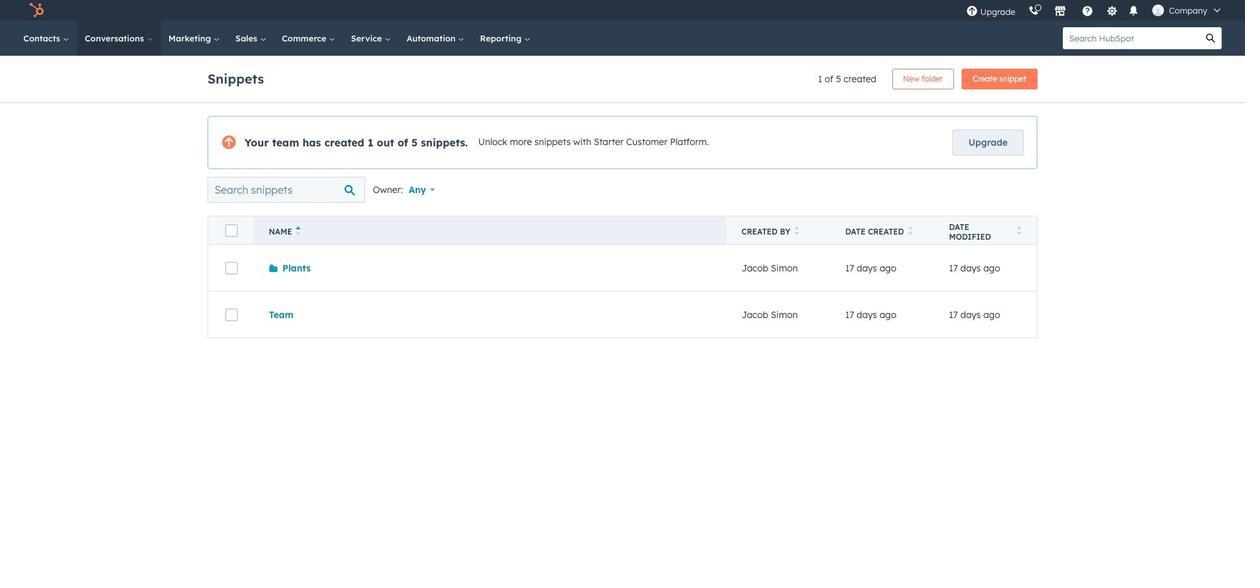 Task type: describe. For each thing, give the bounding box(es) containing it.
ascending sort. press to sort descending. element
[[296, 226, 301, 237]]

ascending sort. press to sort descending. image
[[296, 226, 301, 235]]

marketplaces image
[[1054, 6, 1066, 18]]

press to sort. image
[[908, 226, 913, 235]]

2 press to sort. element from the left
[[908, 226, 913, 237]]

2 press to sort. image from the left
[[1017, 226, 1021, 235]]

3 press to sort. element from the left
[[1017, 226, 1021, 237]]

1 press to sort. element from the left
[[794, 226, 799, 237]]



Task type: vqa. For each thing, say whether or not it's contained in the screenshot.
leftmost Press to sort. ELEMENT
yes



Task type: locate. For each thing, give the bounding box(es) containing it.
1 press to sort. image from the left
[[794, 226, 799, 235]]

press to sort. element
[[794, 226, 799, 237], [908, 226, 913, 237], [1017, 226, 1021, 237]]

jacob simon image
[[1152, 5, 1164, 16]]

press to sort. image
[[794, 226, 799, 235], [1017, 226, 1021, 235]]

menu
[[960, 0, 1230, 21]]

0 horizontal spatial press to sort. element
[[794, 226, 799, 237]]

2 horizontal spatial press to sort. element
[[1017, 226, 1021, 237]]

Search search field
[[208, 177, 365, 203]]

Search HubSpot search field
[[1063, 27, 1200, 49]]

1 horizontal spatial press to sort. image
[[1017, 226, 1021, 235]]

1 horizontal spatial press to sort. element
[[908, 226, 913, 237]]

banner
[[208, 65, 1038, 90]]

0 horizontal spatial press to sort. image
[[794, 226, 799, 235]]



